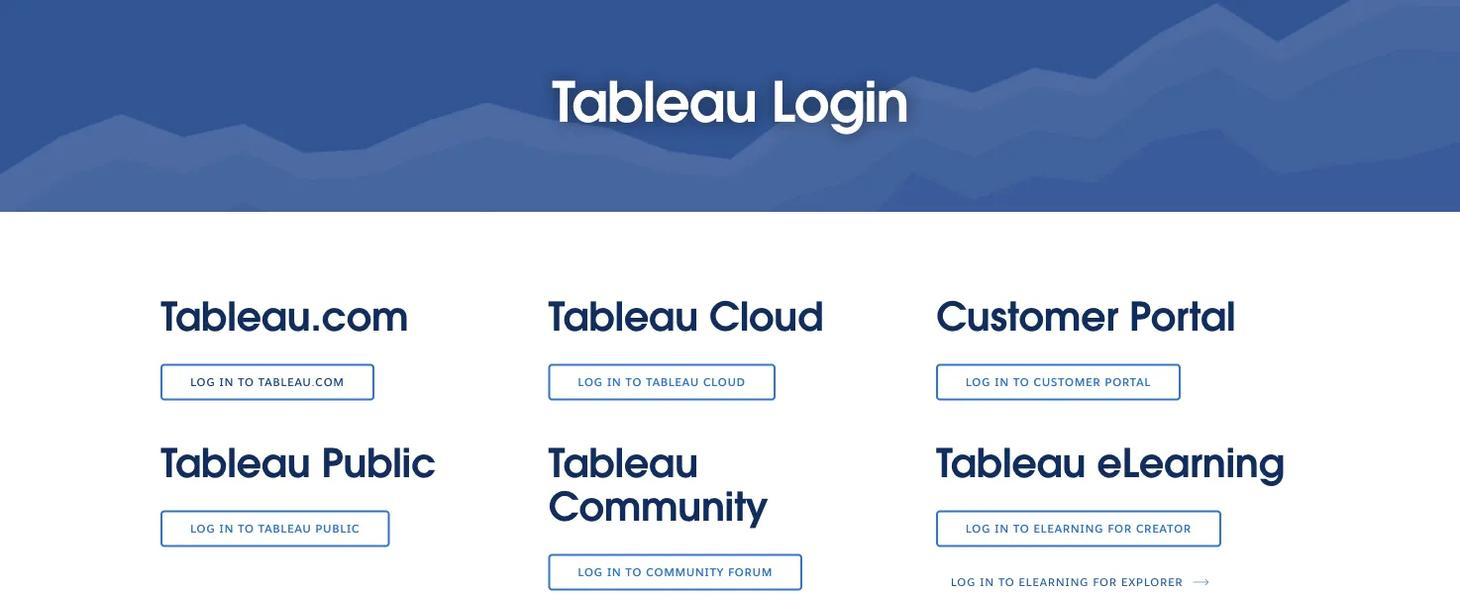 Task type: vqa. For each thing, say whether or not it's contained in the screenshot.
Submit at right
no



Task type: locate. For each thing, give the bounding box(es) containing it.
customer
[[936, 292, 1118, 342]]

tableau
[[552, 67, 757, 138], [548, 292, 698, 342], [646, 375, 699, 389], [161, 438, 311, 489], [548, 438, 698, 489], [936, 438, 1086, 489], [258, 522, 312, 536]]

log in to elearning for creator
[[966, 522, 1192, 536]]

in inside 'link'
[[607, 375, 622, 389]]

log in to community forum link
[[548, 554, 803, 591]]

in
[[219, 375, 234, 389], [607, 375, 622, 389], [995, 375, 1009, 389], [219, 522, 234, 536], [995, 522, 1009, 536], [607, 566, 622, 580], [980, 575, 995, 589]]

to for tableau.com
[[238, 375, 255, 389]]

log
[[190, 375, 216, 389], [578, 375, 603, 389], [966, 375, 991, 389], [190, 522, 216, 536], [966, 522, 991, 536], [578, 566, 603, 580], [951, 575, 976, 589]]

to up tableau public
[[238, 375, 255, 389]]

tableau inside the tableau community
[[548, 438, 698, 489]]

elearning inside log in to elearning for creator "link"
[[1034, 522, 1104, 536]]

to for customer portal
[[1013, 375, 1030, 389]]

for left creator
[[1108, 522, 1132, 536]]

to inside "link"
[[1013, 522, 1030, 536]]

log inside 'link'
[[578, 375, 603, 389]]

for left explorer
[[1093, 575, 1117, 589]]

log in to elearning for creator link
[[936, 511, 1222, 547]]

2 vertical spatial elearning
[[1019, 575, 1089, 589]]

to left community
[[626, 566, 642, 580]]

tableau.com up tableau public
[[258, 375, 345, 389]]

for for creator
[[1108, 522, 1132, 536]]

log in to elearning for explorer link
[[936, 575, 1213, 589]]

0 vertical spatial cloud
[[709, 292, 823, 342]]

log in to tableau.com link
[[161, 364, 374, 401]]

to inside 'link'
[[626, 375, 642, 389]]

log in to tableau.com
[[190, 375, 345, 389]]

elearning up log in to elearning for explorer
[[1034, 522, 1104, 536]]

in for tableau public
[[219, 522, 234, 536]]

public
[[321, 438, 436, 489], [316, 522, 360, 536]]

cloud
[[709, 292, 823, 342], [703, 375, 746, 389]]

community
[[646, 566, 724, 580]]

portal
[[1105, 375, 1151, 389]]

tableau for tableau public
[[161, 438, 311, 489]]

explorer
[[1121, 575, 1183, 589]]

tableau.com up the log in to tableau.com
[[161, 292, 408, 342]]

elearning up creator
[[1097, 438, 1284, 489]]

to down tableau cloud
[[626, 375, 642, 389]]

1 vertical spatial for
[[1093, 575, 1117, 589]]

login
[[771, 67, 908, 138]]

tableau inside 'log in to tableau public' link
[[258, 522, 312, 536]]

log for tableau.com
[[190, 375, 216, 389]]

tableau.com
[[161, 292, 408, 342], [258, 375, 345, 389]]

1 vertical spatial public
[[316, 522, 360, 536]]

log for customer portal
[[966, 375, 991, 389]]

log for tableau community
[[578, 566, 603, 580]]

to
[[238, 375, 255, 389], [626, 375, 642, 389], [1013, 375, 1030, 389], [238, 522, 255, 536], [1013, 522, 1030, 536], [626, 566, 642, 580], [998, 575, 1015, 589]]

1 vertical spatial elearning
[[1034, 522, 1104, 536]]

for
[[1108, 522, 1132, 536], [1093, 575, 1117, 589]]

to left the customer
[[1013, 375, 1030, 389]]

elearning down log in to elearning for creator
[[1019, 575, 1089, 589]]

tableau for tableau community
[[548, 438, 698, 489]]

to for tableau public
[[238, 522, 255, 536]]

0 vertical spatial for
[[1108, 522, 1132, 536]]

to down tableau public
[[238, 522, 255, 536]]

tableau community
[[548, 438, 768, 532]]

1 vertical spatial tableau.com
[[258, 375, 345, 389]]

to up log in to elearning for explorer
[[1013, 522, 1030, 536]]

for inside "link"
[[1108, 522, 1132, 536]]

1 vertical spatial cloud
[[703, 375, 746, 389]]

in for tableau community
[[607, 566, 622, 580]]

log in to tableau cloud
[[578, 375, 746, 389]]

for for explorer
[[1093, 575, 1117, 589]]

0 vertical spatial public
[[321, 438, 436, 489]]

elearning
[[1097, 438, 1284, 489], [1034, 522, 1104, 536], [1019, 575, 1089, 589]]



Task type: describe. For each thing, give the bounding box(es) containing it.
tableau public
[[161, 438, 436, 489]]

tableau inside log in to tableau cloud 'link'
[[646, 375, 699, 389]]

log in to elearning for explorer
[[951, 575, 1183, 589]]

creator
[[1136, 522, 1192, 536]]

tableau for tableau elearning
[[936, 438, 1086, 489]]

tableau for tableau cloud
[[548, 292, 698, 342]]

elearning for explorer
[[1019, 575, 1089, 589]]

log in to community forum
[[578, 566, 773, 580]]

to down log in to elearning for creator "link"
[[998, 575, 1015, 589]]

customer portal
[[936, 292, 1236, 342]]

log inside "link"
[[966, 522, 991, 536]]

tableau elearning
[[936, 438, 1284, 489]]

to for tableau cloud
[[626, 375, 642, 389]]

log in to tableau cloud link
[[548, 364, 776, 401]]

tableau cloud
[[548, 292, 823, 342]]

0 vertical spatial elearning
[[1097, 438, 1284, 489]]

in for tableau.com
[[219, 375, 234, 389]]

log in to tableau public link
[[161, 511, 390, 547]]

0 vertical spatial tableau.com
[[161, 292, 408, 342]]

tableau for tableau login
[[552, 67, 757, 138]]

log for tableau cloud
[[578, 375, 603, 389]]

log in to tableau public
[[190, 522, 360, 536]]

log in to customer portal link
[[936, 364, 1181, 401]]

portal
[[1129, 292, 1236, 342]]

log in to customer portal
[[966, 375, 1151, 389]]

in for customer portal
[[995, 375, 1009, 389]]

community
[[548, 482, 768, 532]]

cloud inside 'link'
[[703, 375, 746, 389]]

customer
[[1034, 375, 1101, 389]]

log for tableau public
[[190, 522, 216, 536]]

in for tableau cloud
[[607, 375, 622, 389]]

tableau login
[[552, 67, 908, 138]]

to for tableau community
[[626, 566, 642, 580]]

forum
[[728, 566, 773, 580]]

elearning for creator
[[1034, 522, 1104, 536]]

in inside "link"
[[995, 522, 1009, 536]]



